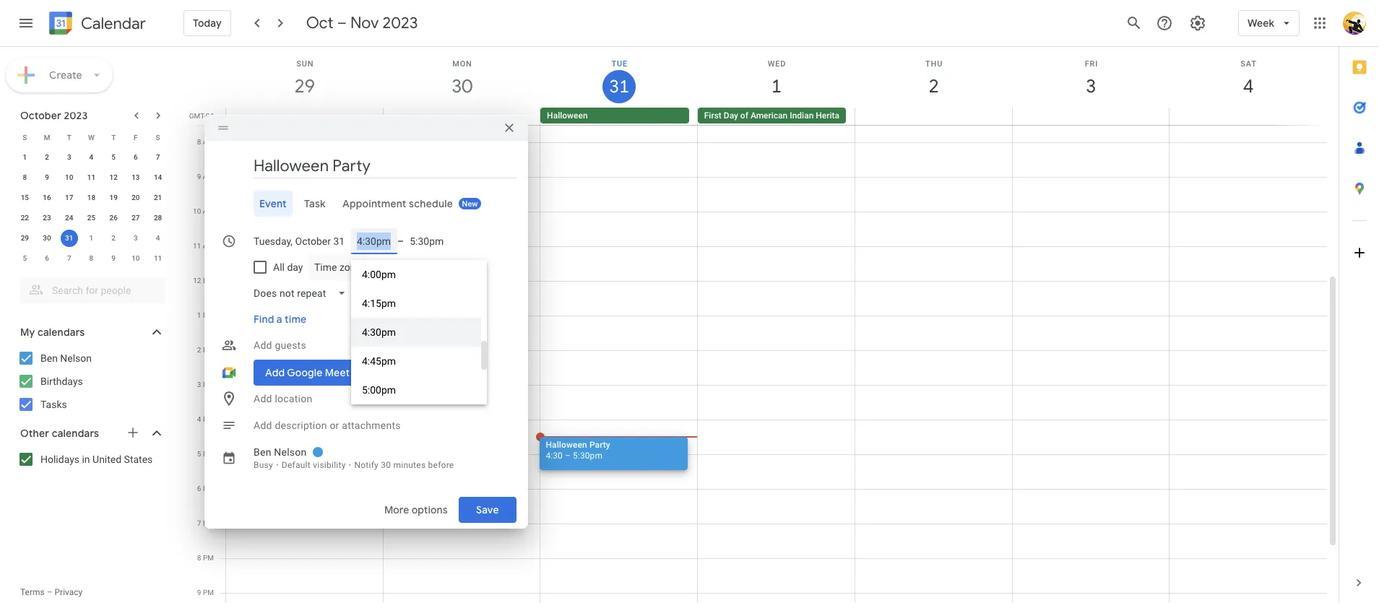Task type: describe. For each thing, give the bounding box(es) containing it.
oct – nov 2023
[[306, 13, 418, 33]]

4:15pm
[[362, 298, 396, 309]]

tue
[[612, 59, 628, 69]]

main drawer image
[[17, 14, 35, 32]]

21
[[154, 194, 162, 202]]

nov
[[351, 13, 379, 33]]

time
[[285, 313, 307, 326]]

6 for 6 pm
[[197, 485, 201, 493]]

in
[[82, 454, 90, 466]]

2 s from the left
[[156, 133, 160, 141]]

row containing 15
[[14, 188, 169, 208]]

1 link
[[760, 70, 794, 103]]

2 down 26 element
[[112, 234, 116, 242]]

other calendars
[[20, 427, 99, 440]]

11 element
[[83, 169, 100, 186]]

17
[[65, 194, 73, 202]]

– right start time "text box"
[[398, 236, 404, 247]]

november 2 element
[[105, 230, 122, 247]]

f
[[134, 133, 138, 141]]

default
[[282, 460, 311, 471]]

17 element
[[61, 189, 78, 207]]

privacy
[[55, 588, 83, 598]]

tab list containing event
[[216, 191, 517, 217]]

1 inside "wed 1"
[[771, 74, 781, 98]]

calendars for my calendars
[[38, 326, 85, 339]]

united
[[93, 454, 122, 466]]

pm for 8 pm
[[203, 554, 214, 562]]

5:00pm option
[[351, 376, 481, 405]]

19 element
[[105, 189, 122, 207]]

halloween for halloween party 4:30 – 5:30pm
[[546, 440, 588, 450]]

terms link
[[20, 588, 45, 598]]

pm for 1 pm
[[203, 312, 214, 319]]

3 inside fri 3
[[1086, 74, 1096, 98]]

4:15pm option
[[351, 289, 481, 318]]

3 pm
[[197, 381, 214, 389]]

sat 4
[[1241, 59, 1258, 98]]

event button
[[254, 191, 293, 217]]

fri
[[1085, 59, 1099, 69]]

Search for people text field
[[29, 278, 156, 304]]

add for add description or attachments
[[254, 420, 272, 432]]

31 cell
[[58, 228, 80, 249]]

time zone
[[315, 262, 362, 273]]

october 2023 grid
[[14, 127, 169, 269]]

– right terms "link"
[[47, 588, 52, 598]]

pm for 3 pm
[[203, 381, 214, 389]]

american
[[751, 111, 788, 121]]

8 for november 8 element
[[89, 254, 93, 262]]

visibility
[[313, 460, 346, 471]]

10 element
[[61, 169, 78, 186]]

22 element
[[16, 210, 33, 227]]

find a time button
[[248, 306, 312, 333]]

5:30pm
[[573, 451, 603, 461]]

30 link
[[446, 70, 479, 103]]

24 element
[[61, 210, 78, 227]]

pm for 5 pm
[[203, 450, 214, 458]]

4 down 28 element
[[156, 234, 160, 242]]

october
[[20, 109, 61, 122]]

location
[[275, 393, 313, 405]]

11 for 11 am
[[193, 242, 201, 250]]

gmt-04
[[189, 112, 214, 120]]

31 link
[[603, 70, 636, 103]]

default visibility
[[282, 460, 346, 471]]

7 for 7 pm
[[197, 520, 201, 528]]

12 element
[[105, 169, 122, 186]]

4 cell from the left
[[1013, 108, 1170, 125]]

4:00pm option
[[351, 260, 481, 289]]

row containing s
[[14, 127, 169, 147]]

6 pm
[[197, 485, 214, 493]]

wed 1
[[768, 59, 787, 98]]

5 for november 5 element
[[23, 254, 27, 262]]

30 inside "element"
[[43, 234, 51, 242]]

0 horizontal spatial 2023
[[64, 109, 88, 122]]

15 element
[[16, 189, 33, 207]]

4:45pm option
[[351, 347, 481, 376]]

of
[[741, 111, 749, 121]]

thu 2
[[926, 59, 943, 98]]

31 inside 31, today element
[[65, 234, 73, 242]]

all
[[273, 262, 285, 273]]

pm for 4 pm
[[203, 416, 214, 424]]

create
[[49, 69, 82, 82]]

5:00pm
[[362, 385, 396, 396]]

appointment schedule
[[343, 197, 454, 210]]

november 5 element
[[16, 250, 33, 267]]

8 for 8 pm
[[197, 554, 201, 562]]

1 horizontal spatial 5
[[112, 153, 116, 161]]

15
[[21, 194, 29, 202]]

04
[[206, 112, 214, 120]]

9 am
[[197, 173, 214, 181]]

5 cell from the left
[[1170, 108, 1327, 125]]

heritage
[[816, 111, 850, 121]]

a
[[277, 313, 282, 326]]

16
[[43, 194, 51, 202]]

my
[[20, 326, 35, 339]]

31, today element
[[61, 230, 78, 247]]

29 element
[[16, 230, 33, 247]]

9 for 9 am
[[197, 173, 201, 181]]

20
[[132, 194, 140, 202]]

am for 8 am
[[203, 138, 214, 146]]

or
[[330, 420, 339, 432]]

25
[[87, 214, 96, 222]]

november 1 element
[[83, 230, 100, 247]]

10 for 10 'element'
[[65, 173, 73, 181]]

grid containing 29
[[185, 47, 1339, 604]]

2 up 3 pm on the left bottom of the page
[[197, 346, 201, 354]]

3 up 10 'element'
[[67, 153, 71, 161]]

first day of american indian heritage month button
[[698, 108, 877, 124]]

1 vertical spatial ben
[[254, 447, 272, 458]]

today button
[[184, 6, 231, 40]]

3 link
[[1075, 70, 1108, 103]]

month
[[852, 111, 877, 121]]

4:45pm
[[362, 356, 396, 367]]

calendar
[[81, 13, 146, 34]]

14 element
[[149, 169, 167, 186]]

event
[[259, 197, 287, 210]]

1 down 12 pm
[[197, 312, 201, 319]]

am for 10 am
[[203, 207, 214, 215]]

other
[[20, 427, 49, 440]]

busy
[[254, 460, 273, 471]]

week
[[1248, 17, 1275, 30]]

first day of american indian heritage month
[[705, 111, 877, 121]]

october 2023
[[20, 109, 88, 122]]

13 element
[[127, 169, 144, 186]]

1 down 25 element
[[89, 234, 93, 242]]

time
[[315, 262, 337, 273]]

4 down w
[[89, 153, 93, 161]]

time zone button
[[309, 254, 367, 280]]

week button
[[1239, 6, 1300, 40]]

1 vertical spatial ben nelson
[[254, 447, 307, 458]]

1 t from the left
[[67, 133, 71, 141]]

29 link
[[288, 70, 322, 103]]

tue 31
[[609, 59, 629, 98]]

0 vertical spatial 2023
[[383, 13, 418, 33]]

description
[[275, 420, 327, 432]]

birthdays
[[40, 376, 83, 387]]

ben nelson inside my calendars list
[[40, 353, 92, 364]]

Start date text field
[[254, 233, 346, 250]]

5 pm
[[197, 450, 214, 458]]

settings menu image
[[1190, 14, 1207, 32]]

oct
[[306, 13, 334, 33]]

november 9 element
[[105, 250, 122, 267]]

0 vertical spatial 29
[[294, 74, 314, 98]]

november 10 element
[[127, 250, 144, 267]]



Task type: vqa. For each thing, say whether or not it's contained in the screenshot.


Task type: locate. For each thing, give the bounding box(es) containing it.
10 for 10 am
[[193, 207, 201, 215]]

2 vertical spatial 7
[[197, 520, 201, 528]]

4:30pm
[[362, 327, 396, 338]]

november 4 element
[[149, 230, 167, 247]]

1 horizontal spatial t
[[111, 133, 116, 141]]

9 down the november 2 element at the top of page
[[112, 254, 116, 262]]

1 down wed
[[771, 74, 781, 98]]

4:00pm
[[362, 269, 396, 280]]

start time list box
[[351, 260, 487, 405]]

first
[[705, 111, 722, 121]]

24
[[65, 214, 73, 222]]

2
[[928, 74, 939, 98], [45, 153, 49, 161], [112, 234, 116, 242], [197, 346, 201, 354]]

30 for mon 30
[[451, 74, 472, 98]]

add for add guests
[[254, 340, 272, 351]]

26 element
[[105, 210, 122, 227]]

add left location
[[254, 393, 272, 405]]

4 am from the top
[[203, 242, 214, 250]]

1 s from the left
[[23, 133, 27, 141]]

8 down the gmt- at the top of the page
[[197, 138, 201, 146]]

add guests
[[254, 340, 306, 351]]

day
[[287, 262, 303, 273]]

2 vertical spatial 5
[[197, 450, 201, 458]]

t left f
[[111, 133, 116, 141]]

2 vertical spatial 11
[[154, 254, 162, 262]]

0 horizontal spatial 11
[[87, 173, 96, 181]]

2 pm
[[197, 346, 214, 354]]

nelson up birthdays
[[60, 353, 92, 364]]

6
[[134, 153, 138, 161], [45, 254, 49, 262], [197, 485, 201, 493]]

row group
[[14, 147, 169, 269]]

1 horizontal spatial 10
[[132, 254, 140, 262]]

4 down the 'sat'
[[1243, 74, 1253, 98]]

november 11 element
[[149, 250, 167, 267]]

2 horizontal spatial 6
[[197, 485, 201, 493]]

other calendars button
[[3, 422, 179, 445]]

2 inside "thu 2"
[[928, 74, 939, 98]]

4 inside sat 4
[[1243, 74, 1253, 98]]

9 for november 9 element
[[112, 254, 116, 262]]

0 vertical spatial halloween
[[547, 111, 588, 121]]

0 vertical spatial 6
[[134, 153, 138, 161]]

am down 8 am
[[203, 173, 214, 181]]

s left m
[[23, 133, 27, 141]]

8 pm
[[197, 554, 214, 562]]

1 horizontal spatial 29
[[294, 74, 314, 98]]

4 pm
[[197, 416, 214, 424]]

2 horizontal spatial 7
[[197, 520, 201, 528]]

4 down 3 pm on the left bottom of the page
[[197, 416, 201, 424]]

cell down '30' link
[[384, 108, 541, 125]]

11 inside november 11 "element"
[[154, 254, 162, 262]]

0 vertical spatial 12
[[109, 173, 118, 181]]

9 up 16
[[45, 173, 49, 181]]

0 vertical spatial ben
[[40, 353, 58, 364]]

12 pm
[[193, 277, 214, 285]]

0 horizontal spatial ben
[[40, 353, 58, 364]]

pm for 9 pm
[[203, 589, 214, 597]]

9 inside november 9 element
[[112, 254, 116, 262]]

2023 right october
[[64, 109, 88, 122]]

sun
[[297, 59, 314, 69]]

2 down the thu
[[928, 74, 939, 98]]

10 up 17
[[65, 173, 73, 181]]

row containing 1
[[14, 147, 169, 168]]

pm for 6 pm
[[203, 485, 214, 493]]

30 inside "mon 30"
[[451, 74, 472, 98]]

0 horizontal spatial 31
[[65, 234, 73, 242]]

3 add from the top
[[254, 420, 272, 432]]

terms
[[20, 588, 45, 598]]

before
[[428, 460, 454, 471]]

None search field
[[0, 272, 179, 304]]

6 down 5 pm
[[197, 485, 201, 493]]

0 vertical spatial nelson
[[60, 353, 92, 364]]

am down 04
[[203, 138, 214, 146]]

november 8 element
[[83, 250, 100, 267]]

2 vertical spatial 10
[[132, 254, 140, 262]]

new
[[463, 200, 478, 209]]

29
[[294, 74, 314, 98], [21, 234, 29, 242]]

1 vertical spatial 5
[[23, 254, 27, 262]]

row containing halloween
[[220, 108, 1339, 125]]

am
[[203, 138, 214, 146], [203, 173, 214, 181], [203, 207, 214, 215], [203, 242, 214, 250]]

cell down 4 link
[[1170, 108, 1327, 125]]

grid
[[185, 47, 1339, 604]]

End time text field
[[410, 233, 445, 250]]

1 horizontal spatial tab list
[[1340, 47, 1380, 563]]

29 inside row group
[[21, 234, 29, 242]]

1 vertical spatial calendars
[[52, 427, 99, 440]]

today
[[193, 17, 222, 30]]

2 horizontal spatial 10
[[193, 207, 201, 215]]

11
[[87, 173, 96, 181], [193, 242, 201, 250], [154, 254, 162, 262]]

tab list
[[1340, 47, 1380, 563], [216, 191, 517, 217]]

sun 29
[[294, 59, 314, 98]]

0 horizontal spatial t
[[67, 133, 71, 141]]

31 down 24 element
[[65, 234, 73, 242]]

t left w
[[67, 133, 71, 141]]

0 horizontal spatial ben nelson
[[40, 353, 92, 364]]

3 cell from the left
[[855, 108, 1013, 125]]

add inside dropdown button
[[254, 340, 272, 351]]

1 horizontal spatial 11
[[154, 254, 162, 262]]

7 for november 7 element
[[67, 254, 71, 262]]

None field
[[248, 280, 358, 306]]

november 7 element
[[61, 250, 78, 267]]

add for add location
[[254, 393, 272, 405]]

1 up the 15
[[23, 153, 27, 161]]

12 inside row group
[[109, 173, 118, 181]]

8 for 8 am
[[197, 138, 201, 146]]

1 vertical spatial 11
[[193, 242, 201, 250]]

0 vertical spatial 10
[[65, 173, 73, 181]]

0 vertical spatial add
[[254, 340, 272, 351]]

am for 9 am
[[203, 173, 214, 181]]

10 down november 3 element on the top
[[132, 254, 140, 262]]

0 horizontal spatial 7
[[67, 254, 71, 262]]

30
[[451, 74, 472, 98], [43, 234, 51, 242], [381, 460, 391, 471]]

30 element
[[38, 230, 56, 247]]

3 down 2 pm
[[197, 381, 201, 389]]

10 up '11 am'
[[193, 207, 201, 215]]

find
[[254, 313, 274, 326]]

10 inside 'element'
[[65, 173, 73, 181]]

2 pm from the top
[[203, 312, 214, 319]]

0 horizontal spatial 30
[[43, 234, 51, 242]]

5 down 4 pm
[[197, 450, 201, 458]]

3 pm from the top
[[203, 346, 214, 354]]

2023 right nov
[[383, 13, 418, 33]]

10 pm from the top
[[203, 589, 214, 597]]

new element
[[459, 198, 482, 210]]

8
[[197, 138, 201, 146], [23, 173, 27, 181], [89, 254, 93, 262], [197, 554, 201, 562]]

pm down 2 pm
[[203, 381, 214, 389]]

1 pm
[[197, 312, 214, 319]]

1 horizontal spatial nelson
[[274, 447, 307, 458]]

2 vertical spatial add
[[254, 420, 272, 432]]

add down find
[[254, 340, 272, 351]]

1 vertical spatial 31
[[65, 234, 73, 242]]

7 pm
[[197, 520, 214, 528]]

1 cell from the left
[[226, 108, 384, 125]]

30 for notify 30 minutes before
[[381, 460, 391, 471]]

nelson up default
[[274, 447, 307, 458]]

2 cell from the left
[[384, 108, 541, 125]]

calendars right my at the bottom left
[[38, 326, 85, 339]]

27 element
[[127, 210, 144, 227]]

add description or attachments
[[254, 420, 401, 432]]

halloween inside button
[[547, 111, 588, 121]]

add other calendars image
[[126, 426, 140, 440]]

1 horizontal spatial 6
[[134, 153, 138, 161]]

31
[[609, 75, 629, 98], [65, 234, 73, 242]]

1 vertical spatial add
[[254, 393, 272, 405]]

9 for 9 pm
[[197, 589, 201, 597]]

0 vertical spatial 31
[[609, 75, 629, 98]]

10 for november 10 element
[[132, 254, 140, 262]]

pm for 7 pm
[[203, 520, 214, 528]]

28 element
[[149, 210, 167, 227]]

1 horizontal spatial 12
[[193, 277, 201, 285]]

3 am from the top
[[203, 207, 214, 215]]

halloween inside halloween party 4:30 – 5:30pm
[[546, 440, 588, 450]]

5 for 5 pm
[[197, 450, 201, 458]]

pm down 7 pm
[[203, 554, 214, 562]]

8 pm from the top
[[203, 520, 214, 528]]

7 up 8 pm at the bottom left of page
[[197, 520, 201, 528]]

1 vertical spatial 2023
[[64, 109, 88, 122]]

– right 4:30
[[565, 451, 571, 461]]

11 inside 11 element
[[87, 173, 96, 181]]

12 up 19
[[109, 173, 118, 181]]

task
[[304, 197, 326, 210]]

1
[[771, 74, 781, 98], [23, 153, 27, 161], [89, 234, 93, 242], [197, 312, 201, 319]]

cell
[[226, 108, 384, 125], [384, 108, 541, 125], [855, 108, 1013, 125], [1013, 108, 1170, 125], [1170, 108, 1327, 125]]

21 element
[[149, 189, 167, 207]]

9 down 8 pm at the bottom left of page
[[197, 589, 201, 597]]

s right f
[[156, 133, 160, 141]]

calendars
[[38, 326, 85, 339], [52, 427, 99, 440]]

0 horizontal spatial 12
[[109, 173, 118, 181]]

indian
[[790, 111, 814, 121]]

cell down 3 link on the top right
[[1013, 108, 1170, 125]]

29 down sun
[[294, 74, 314, 98]]

1 horizontal spatial 30
[[381, 460, 391, 471]]

1 horizontal spatial 7
[[156, 153, 160, 161]]

1 vertical spatial 10
[[193, 207, 201, 215]]

8 inside november 8 element
[[89, 254, 93, 262]]

1 horizontal spatial ben
[[254, 447, 272, 458]]

am for 11 am
[[203, 242, 214, 250]]

11 down "10 am"
[[193, 242, 201, 250]]

1 horizontal spatial s
[[156, 133, 160, 141]]

8 up the 15
[[23, 173, 27, 181]]

ben nelson up birthdays
[[40, 353, 92, 364]]

13
[[132, 173, 140, 181]]

0 horizontal spatial tab list
[[216, 191, 517, 217]]

1 add from the top
[[254, 340, 272, 351]]

find a time
[[254, 313, 307, 326]]

6 pm from the top
[[203, 450, 214, 458]]

my calendars list
[[3, 347, 179, 416]]

8 down november 1 element
[[89, 254, 93, 262]]

5 up the 12 element
[[112, 153, 116, 161]]

3 down 27 element
[[134, 234, 138, 242]]

9 up "10 am"
[[197, 173, 201, 181]]

6 down 30 "element"
[[45, 254, 49, 262]]

0 vertical spatial 11
[[87, 173, 96, 181]]

calendars for other calendars
[[52, 427, 99, 440]]

11 for november 11 "element"
[[154, 254, 162, 262]]

0 vertical spatial 5
[[112, 153, 116, 161]]

0 horizontal spatial 6
[[45, 254, 49, 262]]

6 for november 6 element
[[45, 254, 49, 262]]

calendars inside dropdown button
[[52, 427, 99, 440]]

november 3 element
[[127, 230, 144, 247]]

appointment
[[343, 197, 407, 210]]

pm down 4 pm
[[203, 450, 214, 458]]

11 for 11 element
[[87, 173, 96, 181]]

2 t from the left
[[111, 133, 116, 141]]

tasks
[[40, 399, 67, 411]]

1 horizontal spatial 31
[[609, 75, 629, 98]]

fri 3
[[1085, 59, 1099, 98]]

am up 12 pm
[[203, 242, 214, 250]]

calendars up the "in" on the left of page
[[52, 427, 99, 440]]

to element
[[398, 236, 404, 247]]

0 horizontal spatial s
[[23, 133, 27, 141]]

task button
[[298, 191, 331, 217]]

s
[[23, 133, 27, 141], [156, 133, 160, 141]]

nelson inside my calendars list
[[60, 353, 92, 364]]

pm down 3 pm on the left bottom of the page
[[203, 416, 214, 424]]

28
[[154, 214, 162, 222]]

0 vertical spatial calendars
[[38, 326, 85, 339]]

ben inside my calendars list
[[40, 353, 58, 364]]

7 pm from the top
[[203, 485, 214, 493]]

6 inside november 6 element
[[45, 254, 49, 262]]

1 vertical spatial 6
[[45, 254, 49, 262]]

0 horizontal spatial 10
[[65, 173, 73, 181]]

calendars inside 'dropdown button'
[[38, 326, 85, 339]]

2 vertical spatial 6
[[197, 485, 201, 493]]

2 horizontal spatial 30
[[451, 74, 472, 98]]

25 element
[[83, 210, 100, 227]]

11 down november 4 element
[[154, 254, 162, 262]]

23 element
[[38, 210, 56, 227]]

4:30pm option
[[351, 318, 481, 347]]

1 vertical spatial 30
[[43, 234, 51, 242]]

1 vertical spatial 12
[[193, 277, 201, 285]]

zone
[[340, 262, 362, 273]]

16 element
[[38, 189, 56, 207]]

9 pm
[[197, 589, 214, 597]]

row containing 29
[[14, 228, 169, 249]]

states
[[124, 454, 153, 466]]

3
[[1086, 74, 1096, 98], [67, 153, 71, 161], [134, 234, 138, 242], [197, 381, 201, 389]]

row containing 5
[[14, 249, 169, 269]]

day
[[724, 111, 739, 121]]

2 horizontal spatial 11
[[193, 242, 201, 250]]

halloween party 4:30 – 5:30pm
[[546, 440, 611, 461]]

ben up busy
[[254, 447, 272, 458]]

Add title text field
[[254, 155, 517, 177]]

1 pm from the top
[[203, 277, 214, 285]]

cell down 2 link
[[855, 108, 1013, 125]]

attachments
[[342, 420, 401, 432]]

1 vertical spatial 29
[[21, 234, 29, 242]]

1 am from the top
[[203, 138, 214, 146]]

holidays
[[40, 454, 80, 466]]

row
[[220, 108, 1339, 125], [14, 127, 169, 147], [14, 147, 169, 168], [14, 168, 169, 188], [14, 188, 169, 208], [14, 208, 169, 228], [14, 228, 169, 249], [14, 249, 169, 269]]

row containing 8
[[14, 168, 169, 188]]

7 down 31, today element
[[67, 254, 71, 262]]

calendar element
[[46, 9, 146, 40]]

1 vertical spatial 7
[[67, 254, 71, 262]]

cell down 29 'link'
[[226, 108, 384, 125]]

1 horizontal spatial 2023
[[383, 13, 418, 33]]

pm up 8 pm at the bottom left of page
[[203, 520, 214, 528]]

5
[[112, 153, 116, 161], [23, 254, 27, 262], [197, 450, 201, 458]]

2 down m
[[45, 153, 49, 161]]

31 down tue
[[609, 75, 629, 98]]

4 pm from the top
[[203, 381, 214, 389]]

halloween button
[[541, 108, 689, 124]]

2023
[[383, 13, 418, 33], [64, 109, 88, 122]]

26
[[109, 214, 118, 222]]

my calendars button
[[3, 321, 179, 344]]

30 right notify in the bottom of the page
[[381, 460, 391, 471]]

0 vertical spatial 7
[[156, 153, 160, 161]]

2 am from the top
[[203, 173, 214, 181]]

1 vertical spatial halloween
[[546, 440, 588, 450]]

add location
[[254, 393, 313, 405]]

– inside halloween party 4:30 – 5:30pm
[[565, 451, 571, 461]]

pm for 2 pm
[[203, 346, 214, 354]]

add down add location on the left bottom of the page
[[254, 420, 272, 432]]

mon
[[453, 59, 473, 69]]

6 down f
[[134, 153, 138, 161]]

7 up 14
[[156, 153, 160, 161]]

pm up 3 pm on the left bottom of the page
[[203, 346, 214, 354]]

pm for 12 pm
[[203, 277, 214, 285]]

1 horizontal spatial ben nelson
[[254, 447, 307, 458]]

30 down mon
[[451, 74, 472, 98]]

18 element
[[83, 189, 100, 207]]

5 down 29 element
[[23, 254, 27, 262]]

pm down 5 pm
[[203, 485, 214, 493]]

ben nelson up default
[[254, 447, 307, 458]]

add
[[254, 340, 272, 351], [254, 393, 272, 405], [254, 420, 272, 432]]

10
[[65, 173, 73, 181], [193, 207, 201, 215], [132, 254, 140, 262]]

– right oct
[[337, 13, 347, 33]]

pm down 8 pm at the bottom left of page
[[203, 589, 214, 597]]

notify
[[355, 460, 379, 471]]

0 vertical spatial ben nelson
[[40, 353, 92, 364]]

row containing 22
[[14, 208, 169, 228]]

12
[[109, 173, 118, 181], [193, 277, 201, 285]]

calendar heading
[[78, 13, 146, 34]]

0 vertical spatial 30
[[451, 74, 472, 98]]

row group containing 1
[[14, 147, 169, 269]]

am down 9 am at the top left of page
[[203, 207, 214, 215]]

2 vertical spatial 30
[[381, 460, 391, 471]]

nelson
[[60, 353, 92, 364], [274, 447, 307, 458]]

sat
[[1241, 59, 1258, 69]]

30 down 23 element on the left of the page
[[43, 234, 51, 242]]

12 down '11 am'
[[193, 277, 201, 285]]

20 element
[[127, 189, 144, 207]]

0 horizontal spatial 29
[[21, 234, 29, 242]]

11 up 18
[[87, 173, 96, 181]]

halloween for halloween
[[547, 111, 588, 121]]

0 horizontal spatial 5
[[23, 254, 27, 262]]

0 horizontal spatial nelson
[[60, 353, 92, 364]]

3 down fri
[[1086, 74, 1096, 98]]

8 down 7 pm
[[197, 554, 201, 562]]

5 pm from the top
[[203, 416, 214, 424]]

gmt-
[[189, 112, 206, 120]]

19
[[109, 194, 118, 202]]

minutes
[[394, 460, 426, 471]]

thu
[[926, 59, 943, 69]]

2 add from the top
[[254, 393, 272, 405]]

29 down 22 element
[[21, 234, 29, 242]]

Start time text field
[[357, 233, 392, 250]]

2 horizontal spatial 5
[[197, 450, 201, 458]]

12 for 12 pm
[[193, 277, 201, 285]]

pm up 1 pm
[[203, 277, 214, 285]]

ben down the my calendars
[[40, 353, 58, 364]]

w
[[88, 133, 95, 141]]

12 for 12
[[109, 173, 118, 181]]

november 6 element
[[38, 250, 56, 267]]

pm up 2 pm
[[203, 312, 214, 319]]

my calendars
[[20, 326, 85, 339]]

9 pm from the top
[[203, 554, 214, 562]]

1 vertical spatial nelson
[[274, 447, 307, 458]]



